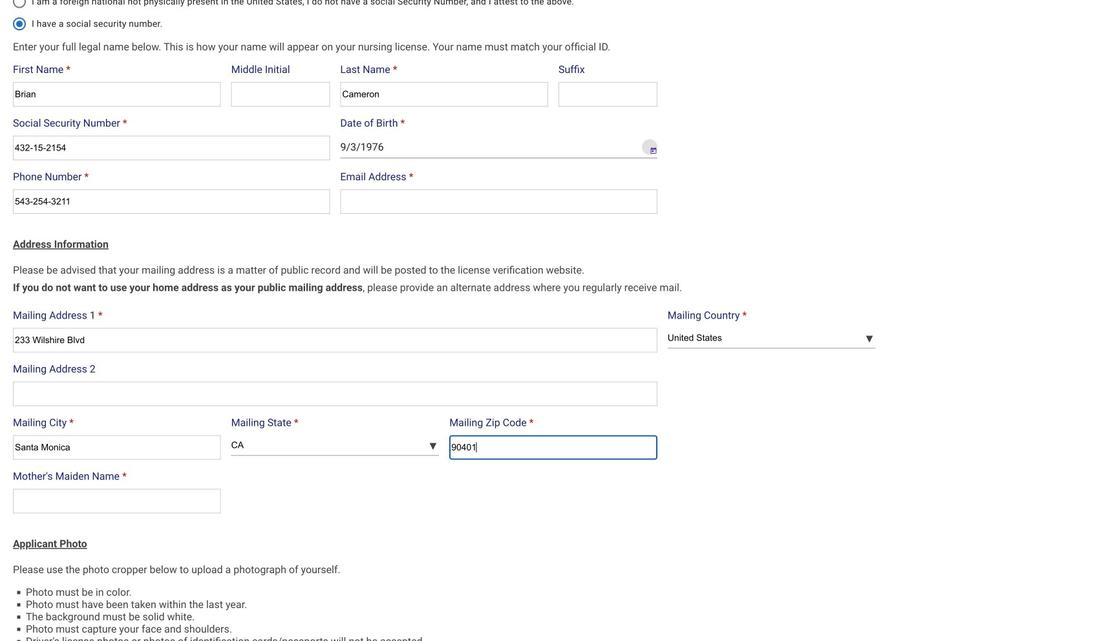 Task type: describe. For each thing, give the bounding box(es) containing it.
Format: 111-11-1111 text field
[[13, 136, 330, 160]]



Task type: vqa. For each thing, say whether or not it's contained in the screenshot.
text box
yes



Task type: locate. For each thing, give the bounding box(es) containing it.
None text field
[[231, 82, 330, 107], [341, 82, 549, 107], [13, 382, 658, 407], [450, 436, 658, 460], [231, 82, 330, 107], [341, 82, 549, 107], [13, 382, 658, 407], [450, 436, 658, 460]]

None field
[[341, 136, 640, 159]]

option group
[[5, 0, 664, 39]]

Format: 111-111-1111 text field
[[13, 190, 330, 214]]

None text field
[[13, 82, 221, 107], [559, 82, 658, 107], [341, 190, 658, 214], [13, 328, 658, 353], [13, 436, 221, 460], [13, 489, 221, 514], [13, 82, 221, 107], [559, 82, 658, 107], [341, 190, 658, 214], [13, 328, 658, 353], [13, 436, 221, 460], [13, 489, 221, 514]]



